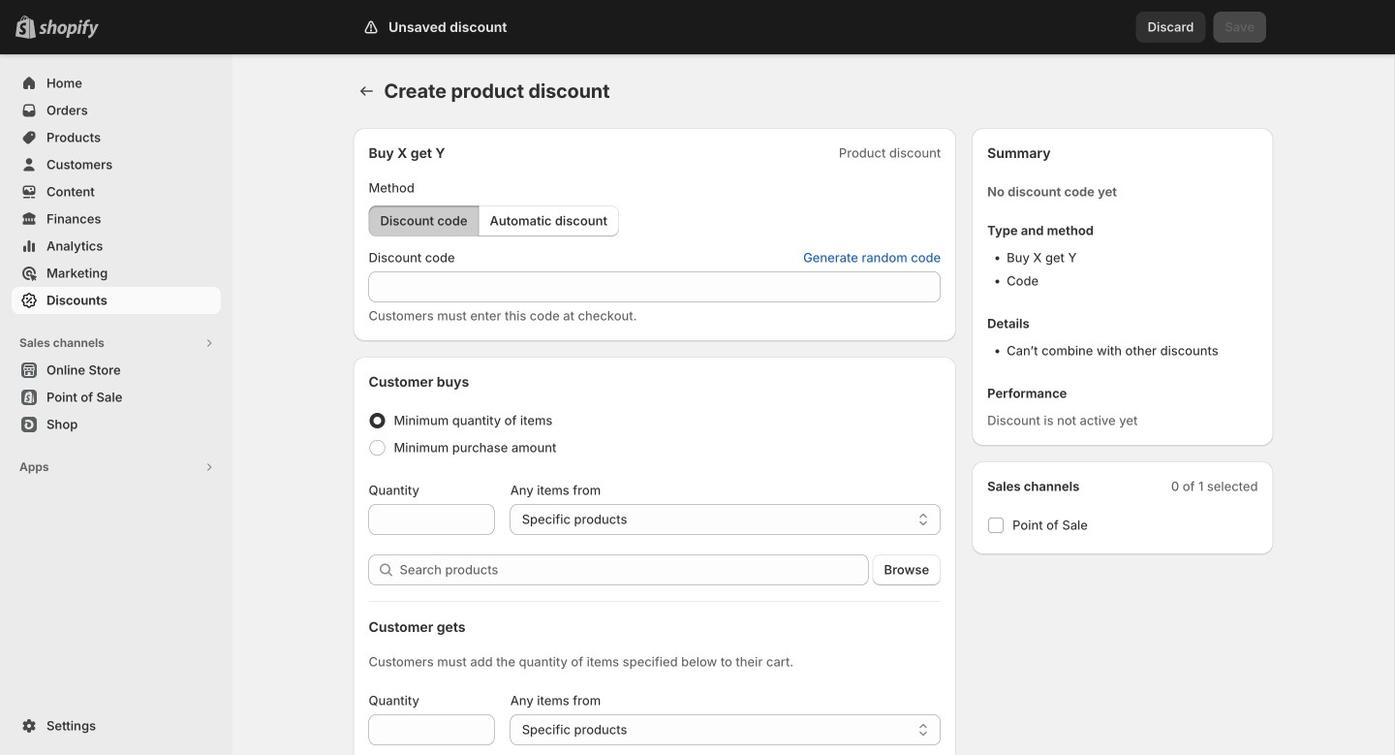 Task type: vqa. For each thing, say whether or not it's contained in the screenshot.
the Add a custom domain group
no



Task type: locate. For each thing, give the bounding box(es) containing it.
None text field
[[369, 271, 941, 302], [369, 504, 495, 535], [369, 714, 495, 745], [369, 271, 941, 302], [369, 504, 495, 535], [369, 714, 495, 745]]

shopify image
[[39, 19, 99, 39]]

Search products text field
[[400, 554, 869, 585]]



